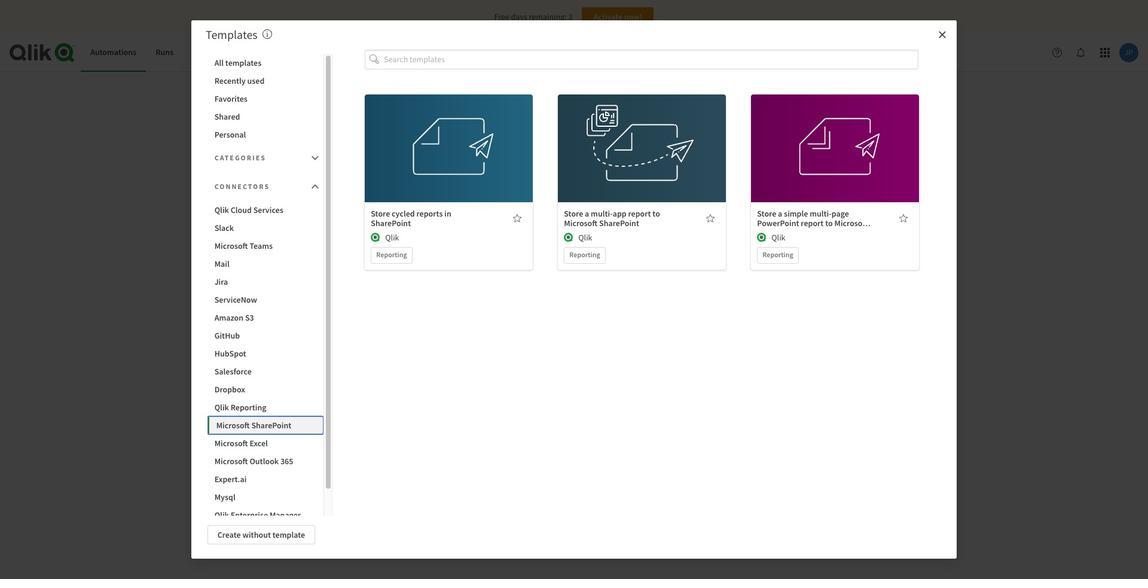 Task type: describe. For each thing, give the bounding box(es) containing it.
details button for app
[[605, 152, 680, 171]]

enterprise
[[231, 510, 268, 520]]

use template for app
[[619, 130, 666, 140]]

servicenow
[[215, 294, 257, 305]]

all templates
[[215, 57, 262, 68]]

store for store a simple multi-page powerpoint report to microsoft sharepoint
[[758, 208, 777, 219]]

remaining:
[[529, 11, 567, 22]]

automations
[[90, 47, 136, 58]]

amazon s3
[[215, 312, 254, 323]]

use template button for app
[[605, 125, 680, 145]]

github
[[215, 330, 240, 341]]

expert.ai
[[215, 474, 247, 485]]

qlik inside qlik cloud services button
[[215, 205, 229, 215]]

mysql button
[[207, 488, 324, 506]]

microsoft teams
[[215, 241, 273, 251]]

qlik enterprise manager button
[[207, 506, 324, 524]]

microsoft excel button
[[207, 434, 324, 452]]

automations button
[[81, 34, 146, 72]]

hubspot
[[215, 348, 246, 359]]

all
[[215, 57, 224, 68]]

app
[[613, 208, 627, 219]]

qlik image for store a multi-app report to microsoft sharepoint
[[564, 233, 574, 242]]

microsoft outlook 365
[[215, 456, 293, 467]]

sharepoint inside 'store cycled reports in sharepoint'
[[371, 218, 411, 228]]

slack
[[215, 223, 234, 233]]

use for app
[[619, 130, 632, 140]]

add to favorites image for store a multi-app report to microsoft sharepoint
[[706, 213, 716, 223]]

microsoft excel
[[215, 438, 268, 449]]

store a simple multi-page powerpoint report to microsoft sharepoint
[[758, 208, 868, 238]]

details for multi-
[[823, 156, 848, 167]]

create without template button
[[207, 525, 315, 544]]

runs button
[[146, 34, 183, 72]]

microsoft sharepoint
[[216, 420, 292, 431]]

categories
[[215, 153, 266, 162]]

add to favorites image for store a simple multi-page powerpoint report to microsoft sharepoint
[[899, 213, 909, 223]]

qlik reporting
[[215, 402, 267, 413]]

salesforce
[[215, 366, 252, 377]]

qlik inside qlik enterprise manager button
[[215, 510, 229, 520]]

details button for in
[[412, 152, 487, 171]]

categories button
[[207, 146, 324, 170]]

connectors
[[215, 182, 270, 191]]

sharepoint inside the store a simple multi-page powerpoint report to microsoft sharepoint
[[758, 227, 798, 238]]

sharepoint inside button
[[251, 420, 292, 431]]

to inside store a multi-app report to microsoft sharepoint
[[653, 208, 660, 219]]

use template for multi-
[[812, 130, 859, 140]]

github button
[[207, 327, 324, 345]]

store for store a multi-app report to microsoft sharepoint
[[564, 208, 583, 219]]

qlik cloud services button
[[207, 201, 324, 219]]

reporting for store a simple multi-page powerpoint report to microsoft sharepoint
[[763, 250, 794, 259]]

favorites button
[[207, 90, 324, 108]]

qlik reporting button
[[207, 398, 324, 416]]

template for multi-
[[827, 130, 859, 140]]

metrics button
[[183, 34, 228, 72]]

qlik image for store cycled reports in sharepoint
[[371, 233, 381, 242]]

reporting for store cycled reports in sharepoint
[[376, 250, 407, 259]]

use for multi-
[[812, 130, 825, 140]]

salesforce button
[[207, 363, 324, 380]]

a for simple
[[778, 208, 783, 219]]

to inside the store a simple multi-page powerpoint report to microsoft sharepoint
[[826, 218, 833, 228]]

store a multi-app report to microsoft sharepoint
[[564, 208, 660, 228]]

free
[[494, 11, 510, 22]]

microsoft inside store a multi-app report to microsoft sharepoint
[[564, 218, 598, 228]]

recently used button
[[207, 72, 324, 90]]

recently
[[215, 75, 246, 86]]

activate now!
[[594, 11, 643, 22]]

excel
[[250, 438, 268, 449]]

close image
[[938, 30, 948, 39]]

simple
[[784, 208, 808, 219]]

templates
[[225, 57, 262, 68]]

store for store cycled reports in sharepoint
[[371, 208, 390, 219]]

create
[[218, 529, 241, 540]]

services
[[253, 205, 283, 215]]

3
[[569, 11, 573, 22]]

in
[[445, 208, 452, 219]]

reporting inside button
[[231, 402, 267, 413]]

mysql
[[215, 492, 236, 503]]

microsoft for outlook
[[215, 456, 248, 467]]

microsoft inside the store a simple multi-page powerpoint report to microsoft sharepoint
[[835, 218, 868, 228]]

add to favorites image for store cycled reports in sharepoint
[[513, 213, 522, 223]]

favorites
[[215, 93, 248, 104]]

shared
[[215, 111, 240, 122]]

reports
[[417, 208, 443, 219]]

qlik image
[[758, 233, 767, 242]]



Task type: locate. For each thing, give the bounding box(es) containing it.
3 details from the left
[[823, 156, 848, 167]]

activate now! link
[[582, 7, 654, 26]]

s3
[[245, 312, 254, 323]]

0 horizontal spatial use template button
[[412, 125, 487, 145]]

0 horizontal spatial a
[[585, 208, 589, 219]]

2 horizontal spatial add to favorites image
[[899, 213, 909, 223]]

qlik down powerpoint
[[772, 232, 786, 243]]

template for in
[[440, 130, 473, 140]]

1 use template from the left
[[425, 130, 473, 140]]

qlik image down 'store cycled reports in sharepoint'
[[371, 233, 381, 242]]

templates are pre-built automations that help you automate common business workflows. get started by selecting one of the pre-built templates or choose the blank canvas to build an automation from scratch. tooltip
[[262, 27, 272, 42]]

a
[[585, 208, 589, 219], [778, 208, 783, 219]]

2 horizontal spatial use template button
[[798, 125, 873, 145]]

2 use template button from the left
[[605, 125, 680, 145]]

1 details from the left
[[437, 156, 462, 167]]

1 use template button from the left
[[412, 125, 487, 145]]

microsoft teams button
[[207, 237, 324, 255]]

store left the app
[[564, 208, 583, 219]]

now!
[[625, 11, 643, 22]]

tab list containing automations
[[81, 34, 293, 72]]

to right "simple"
[[826, 218, 833, 228]]

qlik down the dropbox
[[215, 402, 229, 413]]

0 horizontal spatial qlik image
[[371, 233, 381, 242]]

reporting down 'store cycled reports in sharepoint'
[[376, 250, 407, 259]]

microsoft left the app
[[564, 218, 598, 228]]

2 horizontal spatial use
[[812, 130, 825, 140]]

1 horizontal spatial a
[[778, 208, 783, 219]]

3 store from the left
[[758, 208, 777, 219]]

0 horizontal spatial multi-
[[591, 208, 613, 219]]

0 horizontal spatial store
[[371, 208, 390, 219]]

qlik image down store a multi-app report to microsoft sharepoint
[[564, 233, 574, 242]]

1 horizontal spatial add to favorites image
[[706, 213, 716, 223]]

1 horizontal spatial store
[[564, 208, 583, 219]]

1 horizontal spatial details button
[[605, 152, 680, 171]]

1 horizontal spatial qlik image
[[564, 233, 574, 242]]

connections button
[[228, 34, 293, 72]]

qlik down cycled
[[385, 232, 399, 243]]

slack button
[[207, 219, 324, 237]]

qlik up slack
[[215, 205, 229, 215]]

qlik enterprise manager
[[215, 510, 301, 520]]

report inside store a multi-app report to microsoft sharepoint
[[628, 208, 651, 219]]

details button for multi-
[[798, 152, 873, 171]]

2 details from the left
[[630, 156, 655, 167]]

all templates button
[[207, 54, 324, 72]]

servicenow button
[[207, 291, 324, 309]]

details for in
[[437, 156, 462, 167]]

1 horizontal spatial use
[[619, 130, 632, 140]]

to
[[653, 208, 660, 219], [826, 218, 833, 228]]

2 add to favorites image from the left
[[706, 213, 716, 223]]

3 add to favorites image from the left
[[899, 213, 909, 223]]

2 a from the left
[[778, 208, 783, 219]]

amazon
[[215, 312, 244, 323]]

templates
[[206, 27, 258, 42]]

details button up page at the top of the page
[[798, 152, 873, 171]]

shared button
[[207, 108, 324, 126]]

dropbox button
[[207, 380, 324, 398]]

a inside the store a simple multi-page powerpoint report to microsoft sharepoint
[[778, 208, 783, 219]]

1 horizontal spatial use template button
[[605, 125, 680, 145]]

microsoft down the qlik reporting
[[216, 420, 250, 431]]

runs
[[156, 47, 174, 58]]

store inside the store a simple multi-page powerpoint report to microsoft sharepoint
[[758, 208, 777, 219]]

0 horizontal spatial details button
[[412, 152, 487, 171]]

Search templates text field
[[384, 50, 919, 69]]

microsoft down slack
[[215, 241, 248, 251]]

3 use template from the left
[[812, 130, 859, 140]]

1 multi- from the left
[[591, 208, 613, 219]]

use template button
[[412, 125, 487, 145], [605, 125, 680, 145], [798, 125, 873, 145]]

free days remaining: 3
[[494, 11, 573, 22]]

0 horizontal spatial to
[[653, 208, 660, 219]]

store left cycled
[[371, 208, 390, 219]]

used
[[247, 75, 265, 86]]

1 details button from the left
[[412, 152, 487, 171]]

0 horizontal spatial details
[[437, 156, 462, 167]]

qlik down store a multi-app report to microsoft sharepoint
[[579, 232, 593, 243]]

days
[[511, 11, 528, 22]]

cycled
[[392, 208, 415, 219]]

microsoft sharepoint button
[[207, 416, 324, 434]]

use for in
[[425, 130, 439, 140]]

without
[[243, 529, 271, 540]]

qlik
[[215, 205, 229, 215], [385, 232, 399, 243], [579, 232, 593, 243], [772, 232, 786, 243], [215, 402, 229, 413], [215, 510, 229, 520]]

reporting down store a multi-app report to microsoft sharepoint
[[570, 250, 600, 259]]

qlik cloud services
[[215, 205, 283, 215]]

microsoft
[[564, 218, 598, 228], [835, 218, 868, 228], [215, 241, 248, 251], [216, 420, 250, 431], [215, 438, 248, 449], [215, 456, 248, 467]]

2 use template from the left
[[619, 130, 666, 140]]

2 multi- from the left
[[810, 208, 832, 219]]

3 use from the left
[[812, 130, 825, 140]]

use template button for multi-
[[798, 125, 873, 145]]

use template
[[425, 130, 473, 140], [619, 130, 666, 140], [812, 130, 859, 140]]

details
[[437, 156, 462, 167], [630, 156, 655, 167], [823, 156, 848, 167]]

microsoft for sharepoint
[[216, 420, 250, 431]]

1 store from the left
[[371, 208, 390, 219]]

personal button
[[207, 126, 324, 144]]

3 details button from the left
[[798, 152, 873, 171]]

add to favorites image
[[513, 213, 522, 223], [706, 213, 716, 223], [899, 213, 909, 223]]

microsoft for excel
[[215, 438, 248, 449]]

powerpoint
[[758, 218, 800, 228]]

multi- inside the store a simple multi-page powerpoint report to microsoft sharepoint
[[810, 208, 832, 219]]

metrics
[[193, 47, 219, 58]]

2 horizontal spatial details
[[823, 156, 848, 167]]

dropbox
[[215, 384, 245, 395]]

details button up the app
[[605, 152, 680, 171]]

0 horizontal spatial report
[[628, 208, 651, 219]]

1 horizontal spatial report
[[801, 218, 824, 228]]

jira
[[215, 276, 228, 287]]

create without template
[[218, 529, 305, 540]]

details for app
[[630, 156, 655, 167]]

recently used
[[215, 75, 265, 86]]

1 a from the left
[[585, 208, 589, 219]]

jira button
[[207, 273, 324, 291]]

1 horizontal spatial to
[[826, 218, 833, 228]]

3 use template button from the left
[[798, 125, 873, 145]]

report left page at the top of the page
[[801, 218, 824, 228]]

a inside store a multi-app report to microsoft sharepoint
[[585, 208, 589, 219]]

1 horizontal spatial multi-
[[810, 208, 832, 219]]

a left the app
[[585, 208, 589, 219]]

0 horizontal spatial use template
[[425, 130, 473, 140]]

manager
[[270, 510, 301, 520]]

1 horizontal spatial use template
[[619, 130, 666, 140]]

a for multi-
[[585, 208, 589, 219]]

use
[[425, 130, 439, 140], [619, 130, 632, 140], [812, 130, 825, 140]]

1 qlik image from the left
[[371, 233, 381, 242]]

microsoft outlook 365 button
[[207, 452, 324, 470]]

2 horizontal spatial use template
[[812, 130, 859, 140]]

store inside 'store cycled reports in sharepoint'
[[371, 208, 390, 219]]

activate
[[594, 11, 623, 22]]

reporting down qlik icon
[[763, 250, 794, 259]]

report right the app
[[628, 208, 651, 219]]

reporting
[[376, 250, 407, 259], [570, 250, 600, 259], [763, 250, 794, 259], [231, 402, 267, 413]]

use template for in
[[425, 130, 473, 140]]

teams
[[250, 241, 273, 251]]

multi-
[[591, 208, 613, 219], [810, 208, 832, 219]]

2 qlik image from the left
[[564, 233, 574, 242]]

outlook
[[250, 456, 279, 467]]

store up qlik icon
[[758, 208, 777, 219]]

page
[[832, 208, 849, 219]]

store
[[371, 208, 390, 219], [564, 208, 583, 219], [758, 208, 777, 219]]

a left "simple"
[[778, 208, 783, 219]]

template for app
[[634, 130, 666, 140]]

hubspot button
[[207, 345, 324, 363]]

tab list
[[81, 34, 293, 72]]

0 horizontal spatial use
[[425, 130, 439, 140]]

2 store from the left
[[564, 208, 583, 219]]

connections
[[238, 47, 283, 58]]

2 horizontal spatial store
[[758, 208, 777, 219]]

1 add to favorites image from the left
[[513, 213, 522, 223]]

cloud
[[231, 205, 252, 215]]

2 details button from the left
[[605, 152, 680, 171]]

personal
[[215, 129, 246, 140]]

microsoft up expert.ai
[[215, 456, 248, 467]]

details button up in on the left
[[412, 152, 487, 171]]

connectors button
[[207, 175, 324, 199]]

microsoft for teams
[[215, 241, 248, 251]]

report
[[628, 208, 651, 219], [801, 218, 824, 228]]

reporting up the microsoft sharepoint
[[231, 402, 267, 413]]

templates are pre-built automations that help you automate common business workflows. get started by selecting one of the pre-built templates or choose the blank canvas to build an automation from scratch. image
[[262, 29, 272, 39]]

expert.ai button
[[207, 470, 324, 488]]

2 use from the left
[[619, 130, 632, 140]]

sharepoint inside store a multi-app report to microsoft sharepoint
[[599, 218, 640, 228]]

microsoft right "simple"
[[835, 218, 868, 228]]

sharepoint
[[371, 218, 411, 228], [599, 218, 640, 228], [758, 227, 798, 238], [251, 420, 292, 431]]

qlik down mysql
[[215, 510, 229, 520]]

use template button for in
[[412, 125, 487, 145]]

amazon s3 button
[[207, 309, 324, 327]]

qlik inside qlik reporting button
[[215, 402, 229, 413]]

store inside store a multi-app report to microsoft sharepoint
[[564, 208, 583, 219]]

0 horizontal spatial add to favorites image
[[513, 213, 522, 223]]

365
[[281, 456, 293, 467]]

qlik image
[[371, 233, 381, 242], [564, 233, 574, 242]]

1 horizontal spatial details
[[630, 156, 655, 167]]

microsoft left "excel"
[[215, 438, 248, 449]]

mail button
[[207, 255, 324, 273]]

to right the app
[[653, 208, 660, 219]]

multi- inside store a multi-app report to microsoft sharepoint
[[591, 208, 613, 219]]

reporting for store a multi-app report to microsoft sharepoint
[[570, 250, 600, 259]]

mail
[[215, 258, 230, 269]]

store cycled reports in sharepoint
[[371, 208, 452, 228]]

template
[[440, 130, 473, 140], [634, 130, 666, 140], [827, 130, 859, 140], [273, 529, 305, 540]]

2 horizontal spatial details button
[[798, 152, 873, 171]]

1 use from the left
[[425, 130, 439, 140]]

report inside the store a simple multi-page powerpoint report to microsoft sharepoint
[[801, 218, 824, 228]]



Task type: vqa. For each thing, say whether or not it's contained in the screenshot.
Store a multi-app report to Microsoft SharePoint Reporting
yes



